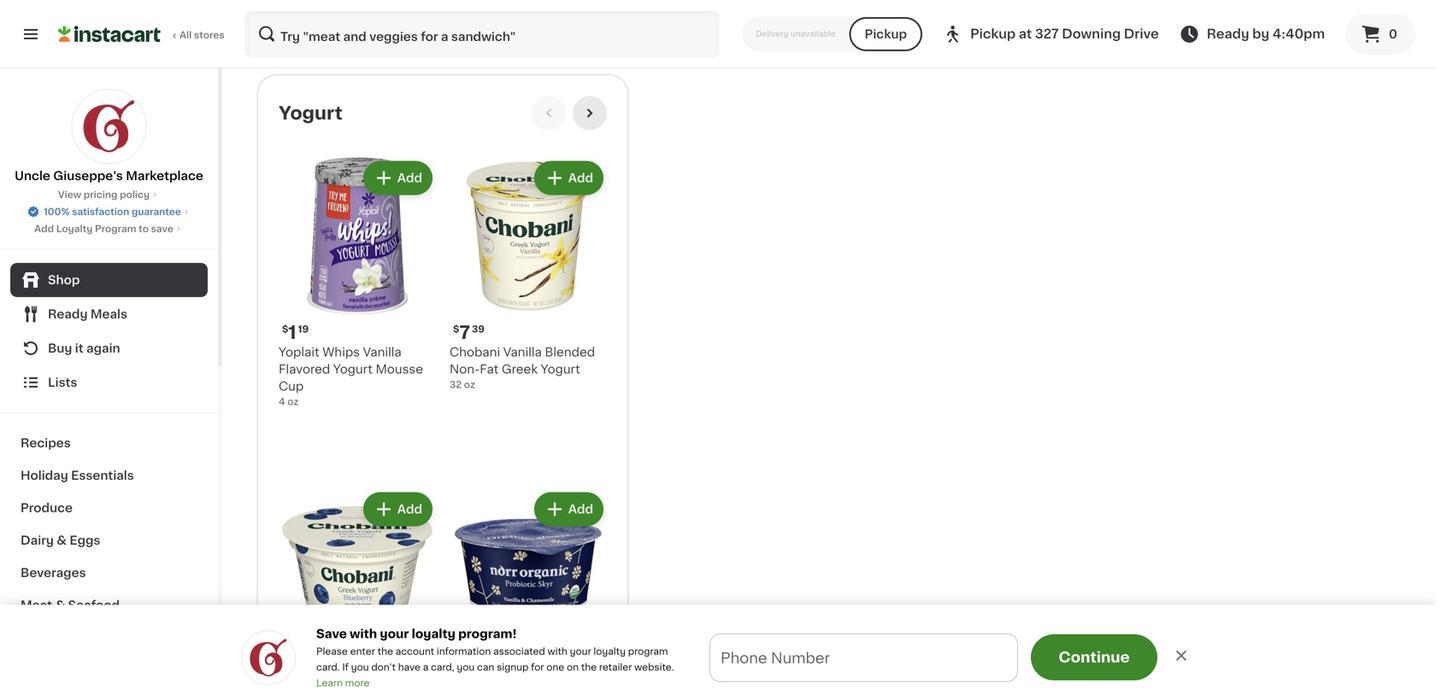 Task type: locate. For each thing, give the bounding box(es) containing it.
save down the 'if'
[[341, 681, 363, 690]]

ready by 4:40pm
[[1207, 28, 1325, 40]]

to right the $50.00
[[897, 663, 912, 677]]

ready by 4:40pm link
[[1180, 24, 1325, 44]]

ready inside "ready by 4:40pm" link
[[1207, 28, 1249, 40]]

ready meals button
[[10, 297, 208, 332]]

if
[[342, 663, 349, 673]]

oz inside chobani vanilla blended non-fat greek yogurt 32 oz
[[464, 381, 475, 390]]

have
[[398, 663, 421, 673]]

$ 2 buy any 10, save $2
[[282, 656, 378, 690]]

& left eggs
[[57, 535, 67, 547]]

1 vertical spatial to
[[897, 663, 912, 677]]

1 vertical spatial essentials
[[716, 663, 794, 677]]

associated
[[493, 648, 545, 657]]

qualify.
[[915, 663, 969, 677]]

1 horizontal spatial uncle giuseppe's marketplace logo image
[[241, 631, 296, 686]]

ready
[[1207, 28, 1249, 40], [48, 309, 88, 321]]

1 vertical spatial with
[[548, 648, 567, 657]]

lists
[[48, 377, 77, 389]]

uncle giuseppe's marketplace logo image up uncle giuseppe's marketplace
[[71, 89, 147, 164]]

0
[[1389, 28, 1397, 40]]

buy inside $ 2 buy any 10, save $2
[[284, 681, 303, 690]]

$ down organic
[[453, 657, 459, 666]]

yogurt inside yoplait whips vanilla flavored yogurt mousse cup 4 oz
[[333, 364, 373, 376]]

0 vertical spatial essentials
[[71, 470, 134, 482]]

recipes link
[[10, 427, 208, 460]]

19 right 1
[[298, 325, 309, 334]]

ready inside ready meals link
[[48, 309, 88, 321]]

many
[[1069, 30, 1096, 39]]

$ up yoplait
[[282, 325, 288, 334]]

pickup for pickup
[[865, 28, 907, 40]]

add button for whips
[[365, 163, 431, 194]]

account
[[396, 648, 434, 657]]

sponsored badge image
[[450, 9, 501, 19], [1222, 26, 1274, 36]]

add
[[397, 172, 422, 184], [568, 172, 593, 184], [34, 224, 54, 234], [397, 504, 422, 516], [568, 504, 593, 516], [807, 663, 836, 677]]

& right meat
[[55, 600, 65, 612]]

holiday essentials
[[21, 470, 134, 482]]

0 horizontal spatial buy
[[48, 343, 72, 355]]

beverages link
[[10, 557, 208, 590]]

$ 1 19
[[282, 324, 309, 342]]

card.
[[316, 663, 340, 673]]

$ inside $ 3 19
[[453, 657, 459, 666]]

pricing
[[84, 190, 117, 200]]

Phone Number text field
[[710, 635, 1017, 682]]

& inside dairy & eggs link
[[57, 535, 67, 547]]

close image
[[1173, 648, 1190, 665]]

produce link
[[10, 492, 208, 525]]

buy it again link
[[10, 332, 208, 366]]

add loyalty program to save link
[[34, 222, 184, 236]]

dairy & eggs
[[21, 535, 100, 547]]

holiday down recipes
[[21, 470, 68, 482]]

19
[[298, 325, 309, 334], [473, 657, 484, 666]]

you down information
[[457, 663, 475, 673]]

$ for 3
[[453, 657, 459, 666]]

$5
[[605, 663, 624, 677]]

$ inside the $ 7 39
[[453, 325, 459, 334]]

pickup inside popup button
[[970, 28, 1016, 40]]

save
[[151, 224, 173, 234], [341, 681, 363, 690]]

your
[[380, 629, 409, 641], [570, 648, 591, 657]]

1 vertical spatial oz
[[287, 398, 299, 407]]

1 vertical spatial save
[[341, 681, 363, 690]]

pickup inside "button"
[[865, 28, 907, 40]]

0 vertical spatial buy
[[48, 343, 72, 355]]

1 vertical spatial the
[[581, 663, 597, 673]]

essentials up produce link
[[71, 470, 134, 482]]

0 horizontal spatial vanilla
[[363, 347, 402, 359]]

buy left it
[[48, 343, 72, 355]]

meat & seafood link
[[10, 590, 208, 622]]

0 horizontal spatial you
[[351, 663, 369, 673]]

product group containing 2
[[279, 490, 436, 701]]

1 vertical spatial loyalty
[[594, 648, 626, 657]]

19 inside $ 3 19
[[473, 657, 484, 666]]

save inside the 'add loyalty program to save' link
[[151, 224, 173, 234]]

& inside meat & seafood link
[[55, 600, 65, 612]]

ready left by
[[1207, 28, 1249, 40]]

0 horizontal spatial save
[[151, 224, 173, 234]]

vanilla inside yoplait whips vanilla flavored yogurt mousse cup 4 oz
[[363, 347, 402, 359]]

1 vanilla from the left
[[363, 347, 402, 359]]

1 horizontal spatial holiday
[[653, 663, 712, 677]]

0 vertical spatial oz
[[464, 381, 475, 390]]

website.
[[634, 663, 674, 673]]

yogurt link
[[279, 103, 343, 124]]

•
[[798, 663, 803, 677]]

loyalty
[[412, 629, 455, 641], [594, 648, 626, 657]]

1
[[288, 324, 296, 342]]

0 horizontal spatial sponsored badge image
[[450, 9, 501, 19]]

2 vanilla from the left
[[503, 347, 542, 359]]

it
[[75, 343, 83, 355]]

oz for 1
[[287, 398, 299, 407]]

$ left card.
[[282, 657, 288, 666]]

100% satisfaction guarantee
[[44, 207, 181, 217]]

0 vertical spatial to
[[139, 224, 149, 234]]

non-
[[450, 364, 480, 376]]

the up don't at the left of the page
[[378, 648, 393, 657]]

1 horizontal spatial vanilla
[[503, 347, 542, 359]]

you right the 'if'
[[351, 663, 369, 673]]

the right the on
[[581, 663, 597, 673]]

0 horizontal spatial oz
[[287, 398, 299, 407]]

save inside $ 2 buy any 10, save $2
[[341, 681, 363, 690]]

4:40pm
[[1273, 28, 1325, 40]]

pickup at 327 downing drive
[[970, 28, 1159, 40]]

meat
[[21, 600, 52, 612]]

uncle
[[15, 170, 50, 182]]

product group
[[1222, 0, 1380, 42], [279, 158, 436, 409], [450, 158, 607, 392], [279, 490, 436, 701], [450, 490, 607, 701]]

0 horizontal spatial ready
[[48, 309, 88, 321]]

1 vertical spatial 19
[[473, 657, 484, 666]]

1 horizontal spatial essentials
[[716, 663, 794, 677]]

to
[[139, 224, 149, 234], [897, 663, 912, 677]]

uncle giuseppe's marketplace logo image
[[71, 89, 147, 164], [241, 631, 296, 686]]

ready for ready meals
[[48, 309, 88, 321]]

oz inside yoplait whips vanilla flavored yogurt mousse cup 4 oz
[[287, 398, 299, 407]]

0 vertical spatial with
[[350, 629, 377, 641]]

save down guarantee
[[151, 224, 173, 234]]

0 horizontal spatial the
[[378, 648, 393, 657]]

product group containing 1
[[279, 158, 436, 409]]

$ for 7
[[453, 325, 459, 334]]

1 horizontal spatial you
[[457, 663, 475, 673]]

ready down shop
[[48, 309, 88, 321]]

1 vertical spatial &
[[55, 600, 65, 612]]

loyalty up account in the bottom left of the page
[[412, 629, 455, 641]]

save
[[316, 629, 347, 641]]

1 vertical spatial buy
[[284, 681, 303, 690]]

1 horizontal spatial to
[[897, 663, 912, 677]]

$ inside $ 1 19
[[282, 325, 288, 334]]

0 horizontal spatial uncle giuseppe's marketplace logo image
[[71, 89, 147, 164]]

mousse
[[376, 364, 423, 376]]

instacart logo image
[[58, 24, 161, 44]]

&
[[57, 535, 67, 547], [55, 600, 65, 612]]

oz right 32
[[464, 381, 475, 390]]

1 vertical spatial holiday
[[653, 663, 712, 677]]

buy down 2
[[284, 681, 303, 690]]

uncle giuseppe's marketplace logo image left any
[[241, 631, 296, 686]]

again
[[86, 343, 120, 355]]

0 vertical spatial uncle giuseppe's marketplace logo image
[[71, 89, 147, 164]]

1 vertical spatial ready
[[48, 309, 88, 321]]

0 vertical spatial your
[[380, 629, 409, 641]]

your up the on
[[570, 648, 591, 657]]

yoplait
[[279, 347, 319, 359]]

0 vertical spatial sponsored badge image
[[450, 9, 501, 19]]

vanilla up "mousse"
[[363, 347, 402, 359]]

19 inside $ 1 19
[[298, 325, 309, 334]]

1 horizontal spatial buy
[[284, 681, 303, 690]]

1 horizontal spatial pickup
[[970, 28, 1016, 40]]

add inside treatment tracker modal dialog
[[807, 663, 836, 677]]

all stores
[[180, 30, 225, 40]]

10,
[[325, 681, 339, 690]]

0 horizontal spatial with
[[350, 629, 377, 641]]

get $5 off holiday essentials • add $50.00 to qualify.
[[573, 663, 969, 677]]

0 vertical spatial holiday
[[21, 470, 68, 482]]

all
[[180, 30, 192, 40]]

many in stock
[[1069, 30, 1136, 39]]

all stores link
[[58, 10, 226, 58]]

0 vertical spatial ready
[[1207, 28, 1249, 40]]

$ left the 39
[[453, 325, 459, 334]]

0 horizontal spatial 19
[[298, 325, 309, 334]]

0 horizontal spatial your
[[380, 629, 409, 641]]

with up one
[[548, 648, 567, 657]]

holiday
[[21, 470, 68, 482], [653, 663, 712, 677]]

vanilla
[[363, 347, 402, 359], [503, 347, 542, 359]]

1 vertical spatial your
[[570, 648, 591, 657]]

0 horizontal spatial loyalty
[[412, 629, 455, 641]]

vanilla up greek
[[503, 347, 542, 359]]

0 horizontal spatial holiday
[[21, 470, 68, 482]]

$ for 2
[[282, 657, 288, 666]]

pickup
[[970, 28, 1016, 40], [865, 28, 907, 40]]

2 you from the left
[[457, 663, 475, 673]]

flavored
[[279, 364, 330, 376]]

uncle giuseppe's marketplace link
[[15, 89, 203, 185]]

essentials
[[71, 470, 134, 482], [716, 663, 794, 677]]

$ inside $ 2 buy any 10, save $2
[[282, 657, 288, 666]]

1 vertical spatial sponsored badge image
[[1222, 26, 1274, 36]]

add button for 3
[[536, 495, 602, 525]]

1 horizontal spatial 19
[[473, 657, 484, 666]]

add button for vanilla
[[536, 163, 602, 194]]

yogurt
[[279, 104, 343, 122], [333, 364, 373, 376], [541, 364, 580, 376]]

for
[[531, 663, 544, 673]]

oz
[[464, 381, 475, 390], [287, 398, 299, 407]]

0 vertical spatial save
[[151, 224, 173, 234]]

view pricing policy link
[[58, 188, 160, 202]]

Search field
[[246, 12, 718, 56]]

0 vertical spatial 19
[[298, 325, 309, 334]]

holiday down program
[[653, 663, 712, 677]]

0 vertical spatial loyalty
[[412, 629, 455, 641]]

1 horizontal spatial sponsored badge image
[[1222, 26, 1274, 36]]

eggs
[[70, 535, 100, 547]]

1 horizontal spatial save
[[341, 681, 363, 690]]

1 horizontal spatial oz
[[464, 381, 475, 390]]

0 vertical spatial &
[[57, 535, 67, 547]]

$ 7 39
[[453, 324, 485, 342]]

0 horizontal spatial pickup
[[865, 28, 907, 40]]

on
[[567, 663, 579, 673]]

4
[[279, 398, 285, 407]]

your up account in the bottom left of the page
[[380, 629, 409, 641]]

loyalty up retailer
[[594, 648, 626, 657]]

any
[[305, 681, 323, 690]]

to down guarantee
[[139, 224, 149, 234]]

19 right 3
[[473, 657, 484, 666]]

with up enter
[[350, 629, 377, 641]]

1 horizontal spatial ready
[[1207, 28, 1249, 40]]

oz right 4
[[287, 398, 299, 407]]

None search field
[[244, 10, 720, 58]]

add button
[[365, 163, 431, 194], [536, 163, 602, 194], [365, 495, 431, 525], [536, 495, 602, 525]]

add for chobani vanilla blended non-fat greek yogurt
[[568, 172, 593, 184]]

holiday essentials link
[[10, 460, 208, 492]]

essentials left • at the right bottom of page
[[716, 663, 794, 677]]



Task type: describe. For each thing, give the bounding box(es) containing it.
at
[[1019, 28, 1032, 40]]

2
[[288, 656, 300, 674]]

1 horizontal spatial your
[[570, 648, 591, 657]]

0 button
[[1346, 14, 1416, 55]]

100% satisfaction guarantee button
[[27, 202, 191, 219]]

ready meals
[[48, 309, 127, 321]]

100%
[[44, 207, 70, 217]]

meat & seafood
[[21, 600, 120, 612]]

product group containing 3
[[450, 490, 607, 701]]

cup
[[279, 381, 304, 393]]

yogurt inside chobani vanilla blended non-fat greek yogurt 32 oz
[[541, 364, 580, 376]]

chobani
[[450, 347, 500, 359]]

one
[[546, 663, 564, 673]]

view
[[58, 190, 81, 200]]

blended
[[545, 347, 595, 359]]

ready meals link
[[10, 297, 208, 332]]

shop
[[48, 274, 80, 286]]

add for buy any 10, save $2
[[397, 504, 422, 516]]

$ for 1
[[282, 325, 288, 334]]

uncle giuseppe's marketplace
[[15, 170, 203, 182]]

a
[[423, 663, 429, 673]]

please
[[316, 648, 348, 657]]

marketplace
[[126, 170, 203, 182]]

1 horizontal spatial loyalty
[[594, 648, 626, 657]]

view pricing policy
[[58, 190, 150, 200]]

1 horizontal spatial the
[[581, 663, 597, 673]]

7
[[459, 324, 470, 342]]

more
[[345, 679, 370, 689]]

dairy & eggs link
[[10, 525, 208, 557]]

loyalty
[[56, 224, 93, 234]]

downing
[[1062, 28, 1121, 40]]

policy
[[120, 190, 150, 200]]

lists link
[[10, 366, 208, 400]]

whips
[[323, 347, 360, 359]]

0 vertical spatial the
[[378, 648, 393, 657]]

greek
[[502, 364, 538, 376]]

$2
[[366, 681, 378, 690]]

meals
[[91, 309, 127, 321]]

stores
[[194, 30, 225, 40]]

ready for ready by 4:40pm
[[1207, 28, 1249, 40]]

by
[[1253, 28, 1270, 40]]

signup
[[497, 663, 529, 673]]

vanilla inside chobani vanilla blended non-fat greek yogurt 32 oz
[[503, 347, 542, 359]]

holiday inside treatment tracker modal dialog
[[653, 663, 712, 677]]

19 for 1
[[298, 325, 309, 334]]

pickup at 327 downing drive button
[[943, 10, 1159, 58]]

oz for 7
[[464, 381, 475, 390]]

& for meat
[[55, 600, 65, 612]]

0 horizontal spatial to
[[139, 224, 149, 234]]

enter
[[350, 648, 375, 657]]

service type group
[[742, 17, 922, 51]]

program
[[95, 224, 136, 234]]

program
[[628, 648, 668, 657]]

in
[[1098, 30, 1107, 39]]

information
[[437, 648, 491, 657]]

organic
[[451, 637, 490, 646]]

& for dairy
[[57, 535, 67, 547]]

pickup for pickup at 327 downing drive
[[970, 28, 1016, 40]]

to inside treatment tracker modal dialog
[[897, 663, 912, 677]]

product group containing 7
[[450, 158, 607, 392]]

shop link
[[10, 263, 208, 297]]

pickup button
[[849, 17, 922, 51]]

buy it again
[[48, 343, 120, 355]]

produce
[[21, 503, 73, 515]]

get
[[573, 663, 601, 677]]

recipes
[[21, 438, 71, 450]]

$ 3 19
[[453, 656, 484, 674]]

continue
[[1059, 651, 1130, 665]]

19 for 3
[[473, 657, 484, 666]]

1 vertical spatial uncle giuseppe's marketplace logo image
[[241, 631, 296, 686]]

add for 3
[[568, 504, 593, 516]]

guarantee
[[132, 207, 181, 217]]

beverages
[[21, 568, 86, 580]]

many in stock button
[[1051, 0, 1209, 45]]

learn
[[316, 679, 343, 689]]

dairy
[[21, 535, 54, 547]]

learn more link
[[316, 679, 370, 689]]

treatment tracker modal dialog
[[222, 639, 1436, 701]]

uncle giuseppe's marketplace logo image inside uncle giuseppe's marketplace link
[[71, 89, 147, 164]]

drive
[[1124, 28, 1159, 40]]

327
[[1035, 28, 1059, 40]]

satisfaction
[[72, 207, 129, 217]]

redeem button
[[983, 657, 1065, 684]]

1 you from the left
[[351, 663, 369, 673]]

don't
[[371, 663, 396, 673]]

card,
[[431, 663, 454, 673]]

program!
[[458, 629, 517, 641]]

add for yoplait whips vanilla flavored yogurt mousse cup
[[397, 172, 422, 184]]

save with your loyalty program! please enter the account information associated with your loyalty program card. if you don't have a card, you can signup for one on the retailer website. learn more
[[316, 629, 674, 689]]

3
[[459, 656, 471, 674]]

1 horizontal spatial with
[[548, 648, 567, 657]]

can
[[477, 663, 494, 673]]

essentials inside treatment tracker modal dialog
[[716, 663, 794, 677]]

32
[[450, 381, 462, 390]]

add loyalty program to save
[[34, 224, 173, 234]]

0 horizontal spatial essentials
[[71, 470, 134, 482]]

fat
[[480, 364, 499, 376]]



Task type: vqa. For each thing, say whether or not it's contained in the screenshot.
right '3'
no



